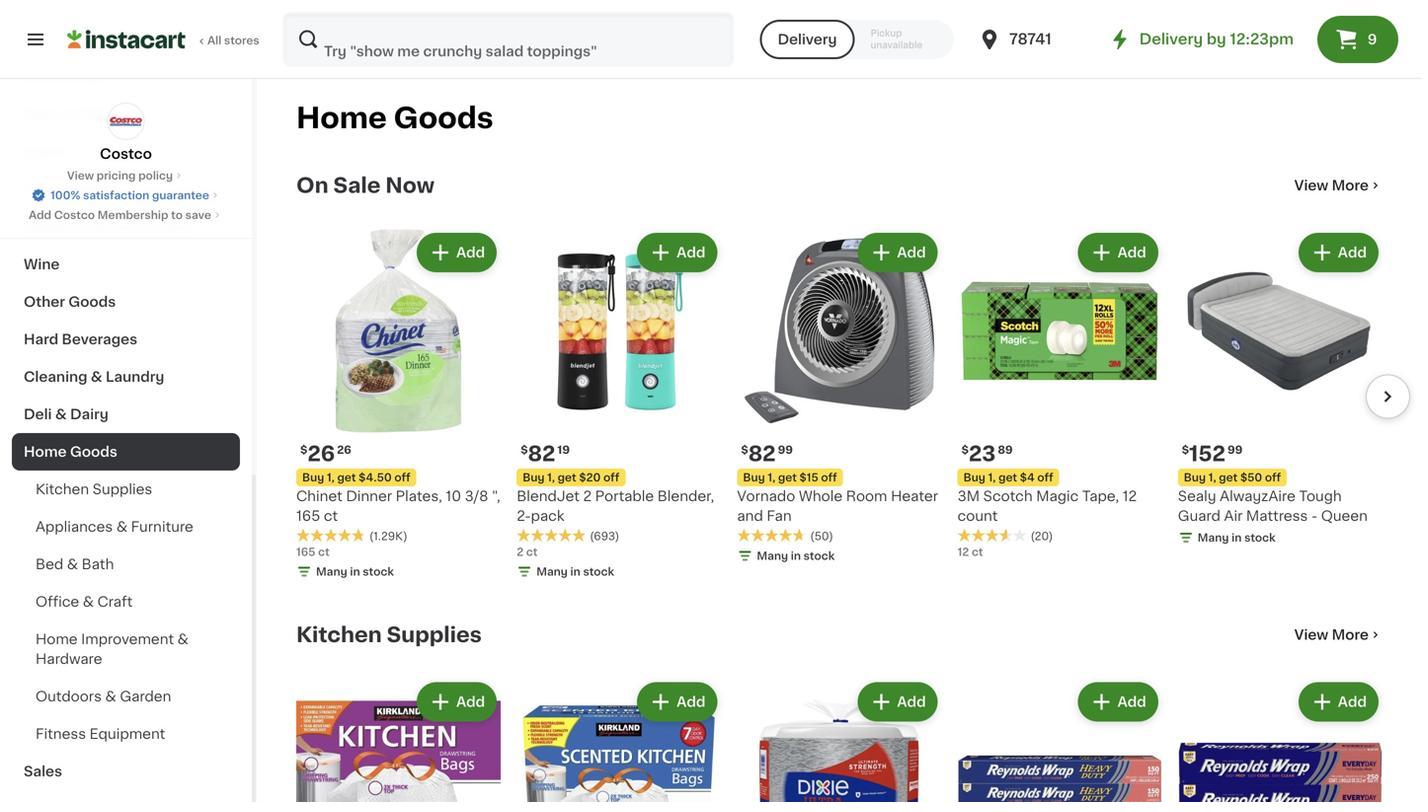 Task type: locate. For each thing, give the bounding box(es) containing it.
bed
[[36, 558, 63, 572]]

1 vertical spatial home
[[24, 445, 67, 459]]

portable
[[595, 490, 654, 504]]

beer & cider
[[24, 108, 115, 121]]

1 vertical spatial 2
[[517, 547, 524, 558]]

buy up chinet
[[302, 473, 324, 484]]

hard beverages
[[24, 333, 137, 347]]

0 horizontal spatial delivery
[[778, 33, 837, 46]]

home up sale
[[296, 104, 387, 132]]

& right health
[[74, 220, 86, 234]]

1 horizontal spatial delivery
[[1140, 32, 1203, 46]]

4 off from the left
[[1037, 473, 1054, 484]]

1, up the blendjet
[[547, 473, 555, 484]]

buy 1, get $50 off
[[1184, 473, 1281, 484]]

home up hardware
[[36, 633, 78, 647]]

buy
[[302, 473, 324, 484], [743, 473, 765, 484], [523, 473, 545, 484], [964, 473, 986, 484], [1184, 473, 1206, 484]]

delivery inside button
[[778, 33, 837, 46]]

buy for $ 152 99
[[1184, 473, 1206, 484]]

1 99 from the left
[[778, 445, 793, 456]]

kitchen supplies
[[36, 483, 152, 497], [296, 625, 482, 646]]

78741 button
[[978, 12, 1096, 67]]

26
[[307, 444, 335, 465], [337, 445, 351, 456]]

goods down dairy
[[70, 445, 117, 459]]

78741
[[1009, 32, 1052, 46]]

get left $15
[[778, 473, 797, 484]]

policy
[[138, 170, 173, 181]]

0 horizontal spatial kitchen supplies
[[36, 483, 152, 497]]

costco up view pricing policy link
[[100, 147, 152, 161]]

1, for $ 152 99
[[1209, 473, 1216, 484]]

bed & bath
[[36, 558, 114, 572]]

other goods link
[[12, 283, 240, 321]]

4 $ from the left
[[962, 445, 969, 456]]

buy up sealy
[[1184, 473, 1206, 484]]

0 horizontal spatial 26
[[307, 444, 335, 465]]

1 view more link from the top
[[1294, 176, 1383, 196]]

3 get from the left
[[558, 473, 576, 484]]

4 buy from the left
[[964, 473, 986, 484]]

1 vertical spatial view more link
[[1294, 626, 1383, 646]]

paper goods
[[24, 183, 116, 197]]

get left $20
[[558, 473, 576, 484]]

many in stock
[[1198, 533, 1276, 544], [757, 551, 835, 562], [316, 567, 394, 578], [536, 567, 614, 578]]

2 down $20
[[583, 490, 592, 504]]

& right improvement
[[177, 633, 189, 647]]

4 1, from the left
[[988, 473, 996, 484]]

1 horizontal spatial supplies
[[387, 625, 482, 646]]

3 buy from the left
[[523, 473, 545, 484]]

kitchen up the appliances
[[36, 483, 89, 497]]

buy up 3m
[[964, 473, 986, 484]]

home improvement & hardware link
[[12, 621, 240, 679]]

kitchen supplies link for kitchen supplies's view more link
[[296, 624, 482, 648]]

get up the scotch
[[999, 473, 1017, 484]]

on sale now link
[[296, 174, 435, 198]]

home down deli
[[24, 445, 67, 459]]

0 vertical spatial 12
[[1123, 490, 1137, 504]]

3 $ from the left
[[521, 445, 528, 456]]

cleaning & laundry
[[24, 370, 164, 384]]

2 get from the left
[[778, 473, 797, 484]]

1 horizontal spatial 82
[[748, 444, 776, 465]]

5 get from the left
[[1219, 473, 1238, 484]]

0 vertical spatial kitchen
[[36, 483, 89, 497]]

dairy
[[70, 408, 109, 422]]

dinner
[[346, 490, 392, 504]]

stock down mattress
[[1245, 533, 1276, 544]]

1, down $ 23 89
[[988, 473, 996, 484]]

1 more from the top
[[1332, 179, 1369, 193]]

0 horizontal spatial supplies
[[93, 483, 152, 497]]

2 more from the top
[[1332, 629, 1369, 643]]

get for $ 82 19
[[558, 473, 576, 484]]

& for craft
[[83, 596, 94, 609]]

0 horizontal spatial costco
[[54, 210, 95, 221]]

plates,
[[396, 490, 442, 504]]

1 horizontal spatial kitchen supplies link
[[296, 624, 482, 648]]

goods for other goods 'link'
[[68, 295, 116, 309]]

$50
[[1240, 473, 1262, 484]]

1,
[[327, 473, 335, 484], [768, 473, 776, 484], [547, 473, 555, 484], [988, 473, 996, 484], [1209, 473, 1216, 484]]

& left garden
[[105, 690, 116, 704]]

1 horizontal spatial home goods
[[296, 104, 494, 132]]

2 off from the left
[[821, 473, 837, 484]]

2 $ from the left
[[741, 445, 748, 456]]

12 down count
[[958, 547, 969, 558]]

paper
[[24, 183, 65, 197]]

5 off from the left
[[1265, 473, 1281, 484]]

office
[[36, 596, 79, 609]]

sales link
[[12, 754, 240, 791]]

delivery
[[1140, 32, 1203, 46], [778, 33, 837, 46]]

$ inside $ 82 19
[[521, 445, 528, 456]]

ct for 82
[[526, 547, 538, 558]]

off right $20
[[603, 473, 620, 484]]

0 horizontal spatial home goods
[[24, 445, 117, 459]]

$
[[300, 445, 307, 456], [741, 445, 748, 456], [521, 445, 528, 456], [962, 445, 969, 456], [1182, 445, 1189, 456]]

off right $15
[[821, 473, 837, 484]]

off
[[394, 473, 411, 484], [821, 473, 837, 484], [603, 473, 620, 484], [1037, 473, 1054, 484], [1265, 473, 1281, 484]]

off right the '$50'
[[1265, 473, 1281, 484]]

pricing
[[97, 170, 136, 181]]

1 vertical spatial 165
[[296, 547, 315, 558]]

many in stock down (50)
[[757, 551, 835, 562]]

all stores link
[[67, 12, 261, 67]]

service type group
[[760, 20, 954, 59]]

blendjet
[[517, 490, 580, 504]]

1 horizontal spatial costco
[[100, 147, 152, 161]]

costco logo image
[[107, 103, 145, 140]]

add button
[[419, 235, 495, 271], [639, 235, 715, 271], [860, 235, 936, 271], [1080, 235, 1156, 271], [1301, 235, 1377, 271], [419, 685, 495, 721], [639, 685, 715, 721], [860, 685, 936, 721], [1080, 685, 1156, 721], [1301, 685, 1377, 721]]

off for $ 26 26
[[394, 473, 411, 484]]

home goods up now
[[296, 104, 494, 132]]

liquor
[[24, 145, 69, 159]]

liquor link
[[12, 133, 240, 171]]

0 horizontal spatial kitchen
[[36, 483, 89, 497]]

goods up beverages
[[68, 295, 116, 309]]

$ inside $ 26 26
[[300, 445, 307, 456]]

goods down 'pricing'
[[69, 183, 116, 197]]

1 vertical spatial 12
[[958, 547, 969, 558]]

1 view more from the top
[[1294, 179, 1369, 193]]

off up plates,
[[394, 473, 411, 484]]

sales
[[24, 765, 62, 779]]

1 vertical spatial kitchen
[[296, 625, 382, 646]]

1 82 from the left
[[748, 444, 776, 465]]

ct for 26
[[318, 547, 330, 558]]

tough
[[1299, 490, 1342, 504]]

buy up the vornado
[[743, 473, 765, 484]]

5 buy from the left
[[1184, 473, 1206, 484]]

12:23pm
[[1230, 32, 1294, 46]]

buy for $ 23 89
[[964, 473, 986, 484]]

other goods
[[24, 295, 116, 309]]

1 horizontal spatial 99
[[1228, 445, 1243, 456]]

& for laundry
[[91, 370, 102, 384]]

1 horizontal spatial 12
[[1123, 490, 1137, 504]]

1 vertical spatial costco
[[54, 210, 95, 221]]

1 $ from the left
[[300, 445, 307, 456]]

$ left 19
[[521, 445, 528, 456]]

0 horizontal spatial 82
[[528, 444, 555, 465]]

outdoors
[[36, 690, 102, 704]]

home inside home improvement & hardware
[[36, 633, 78, 647]]

82 left 19
[[528, 444, 555, 465]]

2 buy from the left
[[743, 473, 765, 484]]

get
[[337, 473, 356, 484], [778, 473, 797, 484], [558, 473, 576, 484], [999, 473, 1017, 484], [1219, 473, 1238, 484]]

1 horizontal spatial 2
[[583, 490, 592, 504]]

$ up the vornado
[[741, 445, 748, 456]]

costco link
[[100, 103, 152, 164]]

2 82 from the left
[[528, 444, 555, 465]]

2 vertical spatial home
[[36, 633, 78, 647]]

0 vertical spatial 2
[[583, 490, 592, 504]]

office & craft
[[36, 596, 133, 609]]

garden
[[120, 690, 171, 704]]

& right bed
[[67, 558, 78, 572]]

stock down (50)
[[804, 551, 835, 562]]

3 off from the left
[[603, 473, 620, 484]]

& inside home improvement & hardware
[[177, 633, 189, 647]]

",
[[492, 490, 500, 504]]

0 vertical spatial kitchen supplies
[[36, 483, 152, 497]]

kitchen supplies link
[[12, 471, 240, 509], [296, 624, 482, 648]]

2 view more from the top
[[1294, 629, 1369, 643]]

delivery button
[[760, 20, 855, 59]]

165
[[296, 510, 320, 524], [296, 547, 315, 558]]

& up bed & bath link
[[116, 520, 128, 534]]

$ up chinet
[[300, 445, 307, 456]]

goods for the paper goods link
[[69, 183, 116, 197]]

1, for $ 82 99
[[768, 473, 776, 484]]

165 inside chinet dinner plates, 10 3/8 ", 165 ct
[[296, 510, 320, 524]]

home inside home goods link
[[24, 445, 67, 459]]

$ left 89
[[962, 445, 969, 456]]

82 for $ 82 99
[[748, 444, 776, 465]]

view
[[67, 170, 94, 181], [1294, 179, 1329, 193], [1294, 629, 1329, 643]]

1 horizontal spatial kitchen supplies
[[296, 625, 482, 646]]

1, up the vornado
[[768, 473, 776, 484]]

& for bath
[[67, 558, 78, 572]]

1 off from the left
[[394, 473, 411, 484]]

get left the '$50'
[[1219, 473, 1238, 484]]

electronics
[[24, 70, 104, 84]]

99 for 82
[[778, 445, 793, 456]]

1, down $ 152 99
[[1209, 473, 1216, 484]]

off right $4
[[1037, 473, 1054, 484]]

1, for $ 82 19
[[547, 473, 555, 484]]

5 1, from the left
[[1209, 473, 1216, 484]]

99 up buy 1, get $15 off at right bottom
[[778, 445, 793, 456]]

12 right tape,
[[1123, 490, 1137, 504]]

& right deli
[[55, 408, 67, 422]]

$ for $ 82 19
[[521, 445, 528, 456]]

many down the guard
[[1198, 533, 1229, 544]]

more for kitchen supplies
[[1332, 629, 1369, 643]]

0 vertical spatial kitchen supplies link
[[12, 471, 240, 509]]

view more link for on sale now
[[1294, 176, 1383, 196]]

1 horizontal spatial 26
[[337, 445, 351, 456]]

buy up the blendjet
[[523, 473, 545, 484]]

1 165 from the top
[[296, 510, 320, 524]]

many down 2 ct
[[536, 567, 568, 578]]

$ up sealy
[[1182, 445, 1189, 456]]

2 99 from the left
[[1228, 445, 1243, 456]]

many in stock down (693)
[[536, 567, 614, 578]]

1 buy from the left
[[302, 473, 324, 484]]

air
[[1224, 510, 1243, 524]]

2 view more link from the top
[[1294, 626, 1383, 646]]

sealy alwayzaire tough guard air mattress - queen
[[1178, 490, 1368, 524]]

fan
[[767, 510, 792, 524]]

$ inside $ 23 89
[[962, 445, 969, 456]]

$ for $ 152 99
[[1182, 445, 1189, 456]]

get left $4.50 on the left
[[337, 473, 356, 484]]

99 inside $ 82 99
[[778, 445, 793, 456]]

goods inside 'link'
[[68, 295, 116, 309]]

fitness equipment
[[36, 728, 165, 742]]

heater
[[891, 490, 938, 504]]

to
[[171, 210, 183, 221]]

26 inside $ 26 26
[[337, 445, 351, 456]]

$ for $ 26 26
[[300, 445, 307, 456]]

0 vertical spatial view more
[[1294, 179, 1369, 193]]

view more for on sale now
[[1294, 179, 1369, 193]]

get for $ 26 26
[[337, 473, 356, 484]]

delivery for delivery by 12:23pm
[[1140, 32, 1203, 46]]

3m scotch magic tape, 12 count
[[958, 490, 1137, 524]]

& right beer
[[61, 108, 72, 121]]

5 $ from the left
[[1182, 445, 1189, 456]]

alwayzaire
[[1220, 490, 1296, 504]]

82 up buy 1, get $15 off at right bottom
[[748, 444, 776, 465]]

ct inside chinet dinner plates, 10 3/8 ", 165 ct
[[324, 510, 338, 524]]

99 inside $ 152 99
[[1228, 445, 1243, 456]]

& left craft
[[83, 596, 94, 609]]

& down beverages
[[91, 370, 102, 384]]

99 up buy 1, get $50 off
[[1228, 445, 1243, 456]]

0 horizontal spatial kitchen supplies link
[[12, 471, 240, 509]]

product group
[[296, 229, 501, 584], [517, 229, 721, 584], [737, 229, 942, 569], [958, 229, 1162, 561], [1178, 229, 1383, 550], [296, 679, 501, 803], [517, 679, 721, 803], [737, 679, 942, 803], [958, 679, 1162, 803], [1178, 679, 1383, 803]]

magic
[[1036, 490, 1079, 504]]

cleaning
[[24, 370, 87, 384]]

0 vertical spatial 165
[[296, 510, 320, 524]]

1 vertical spatial view more
[[1294, 629, 1369, 643]]

& inside 'link'
[[55, 408, 67, 422]]

2 down the 2-
[[517, 547, 524, 558]]

2 1, from the left
[[768, 473, 776, 484]]

more
[[1332, 179, 1369, 193], [1332, 629, 1369, 643]]

0 vertical spatial view more link
[[1294, 176, 1383, 196]]

None search field
[[282, 12, 734, 67]]

hardware
[[36, 653, 102, 667]]

1 vertical spatial more
[[1332, 629, 1369, 643]]

kitchen down "165 ct"
[[296, 625, 382, 646]]

0 vertical spatial more
[[1332, 179, 1369, 193]]

12
[[1123, 490, 1137, 504], [958, 547, 969, 558]]

home for home goods link
[[24, 445, 67, 459]]

0 vertical spatial home goods
[[296, 104, 494, 132]]

home goods
[[296, 104, 494, 132], [24, 445, 117, 459]]

get for $ 82 99
[[778, 473, 797, 484]]

appliances
[[36, 520, 113, 534]]

instacart logo image
[[67, 28, 186, 51]]

1 vertical spatial kitchen supplies link
[[296, 624, 482, 648]]

costco down 100%
[[54, 210, 95, 221]]

1, up chinet
[[327, 473, 335, 484]]

add costco membership to save link
[[29, 207, 223, 223]]

1, for $ 26 26
[[327, 473, 335, 484]]

$ inside $ 152 99
[[1182, 445, 1189, 456]]

0 vertical spatial costco
[[100, 147, 152, 161]]

goods up now
[[394, 104, 494, 132]]

in down dinner
[[350, 567, 360, 578]]

2-
[[517, 510, 531, 524]]

1 1, from the left
[[327, 473, 335, 484]]

buy for $ 82 99
[[743, 473, 765, 484]]

tape,
[[1082, 490, 1119, 504]]

4 get from the left
[[999, 473, 1017, 484]]

satisfaction
[[83, 190, 149, 201]]

home goods down deli & dairy at left
[[24, 445, 117, 459]]

$ inside $ 82 99
[[741, 445, 748, 456]]

0 horizontal spatial 99
[[778, 445, 793, 456]]

stock down (1.29k)
[[363, 567, 394, 578]]

3 1, from the left
[[547, 473, 555, 484]]

1 get from the left
[[337, 473, 356, 484]]

99
[[778, 445, 793, 456], [1228, 445, 1243, 456]]



Task type: describe. For each thing, give the bounding box(es) containing it.
buy 1, get $15 off
[[743, 473, 837, 484]]

Search field
[[284, 14, 732, 65]]

buy for $ 82 19
[[523, 473, 545, 484]]

1, for $ 23 89
[[988, 473, 996, 484]]

stores
[[224, 35, 259, 46]]

mattress
[[1246, 510, 1308, 524]]

now
[[385, 175, 435, 196]]

more for on sale now
[[1332, 179, 1369, 193]]

$ 82 19
[[521, 444, 570, 465]]

2 inside blendjet 2 portable blender, 2-pack
[[583, 490, 592, 504]]

and
[[737, 510, 763, 524]]

(50)
[[810, 532, 833, 542]]

$ 82 99
[[741, 444, 793, 465]]

100%
[[50, 190, 80, 201]]

membership
[[98, 210, 168, 221]]

many in stock down air in the bottom right of the page
[[1198, 533, 1276, 544]]

by
[[1207, 32, 1226, 46]]

stock down (693)
[[583, 567, 614, 578]]

bed & bath link
[[12, 546, 240, 584]]

& for cider
[[61, 108, 72, 121]]

1 horizontal spatial kitchen
[[296, 625, 382, 646]]

view more for kitchen supplies
[[1294, 629, 1369, 643]]

get for $ 23 89
[[999, 473, 1017, 484]]

off for $ 82 99
[[821, 473, 837, 484]]

$4.50
[[359, 473, 392, 484]]

1 vertical spatial kitchen supplies
[[296, 625, 482, 646]]

many down "165 ct"
[[316, 567, 347, 578]]

guarantee
[[152, 190, 209, 201]]

$ 152 99
[[1182, 444, 1243, 465]]

get for $ 152 99
[[1219, 473, 1238, 484]]

cider
[[75, 108, 115, 121]]

$ 23 89
[[962, 444, 1013, 465]]

$ for $ 82 99
[[741, 445, 748, 456]]

off for $ 82 19
[[603, 473, 620, 484]]

off for $ 152 99
[[1265, 473, 1281, 484]]

whole
[[799, 490, 843, 504]]

delivery by 12:23pm
[[1140, 32, 1294, 46]]

blendjet 2 portable blender, 2-pack
[[517, 490, 714, 524]]

$ 26 26
[[300, 444, 351, 465]]

9
[[1368, 33, 1377, 46]]

beer
[[24, 108, 57, 121]]

0 horizontal spatial 12
[[958, 547, 969, 558]]

165 ct
[[296, 547, 330, 558]]

electronics link
[[12, 58, 240, 96]]

wine link
[[12, 246, 240, 283]]

on
[[296, 175, 329, 196]]

& for personal
[[74, 220, 86, 234]]

all
[[207, 35, 221, 46]]

in down fan
[[791, 551, 801, 562]]

home for home improvement & hardware link
[[36, 633, 78, 647]]

deli & dairy
[[24, 408, 109, 422]]

home goods link
[[12, 434, 240, 471]]

add costco membership to save
[[29, 210, 211, 221]]

$ for $ 23 89
[[962, 445, 969, 456]]

delivery for delivery
[[778, 33, 837, 46]]

item carousel region
[[296, 221, 1410, 592]]

buy for $ 26 26
[[302, 473, 324, 484]]

product group containing 26
[[296, 229, 501, 584]]

99 for 152
[[1228, 445, 1243, 456]]

1 vertical spatial home goods
[[24, 445, 117, 459]]

kitchen supplies link for "appliances & furniture" link
[[12, 471, 240, 509]]

many down fan
[[757, 551, 788, 562]]

$15
[[800, 473, 819, 484]]

blender,
[[657, 490, 714, 504]]

& for furniture
[[116, 520, 128, 534]]

outdoors & garden link
[[12, 679, 240, 716]]

3m
[[958, 490, 980, 504]]

many in stock down "165 ct"
[[316, 567, 394, 578]]

& for garden
[[105, 690, 116, 704]]

outdoors & garden
[[36, 690, 171, 704]]

chinet
[[296, 490, 343, 504]]

2 ct
[[517, 547, 538, 558]]

paper goods link
[[12, 171, 240, 208]]

personal
[[89, 220, 152, 234]]

health
[[24, 220, 71, 234]]

-
[[1312, 510, 1318, 524]]

product group containing 23
[[958, 229, 1162, 561]]

save
[[185, 210, 211, 221]]

goods for home goods link
[[70, 445, 117, 459]]

10
[[446, 490, 461, 504]]

3/8
[[465, 490, 488, 504]]

product group containing 152
[[1178, 229, 1383, 550]]

hard beverages link
[[12, 321, 240, 359]]

beverages
[[62, 333, 137, 347]]

view for kitchen supplies
[[1294, 629, 1329, 643]]

queen
[[1321, 510, 1368, 524]]

12 ct
[[958, 547, 983, 558]]

0 vertical spatial supplies
[[93, 483, 152, 497]]

0 horizontal spatial 2
[[517, 547, 524, 558]]

view for on sale now
[[1294, 179, 1329, 193]]

0 vertical spatial home
[[296, 104, 387, 132]]

2 165 from the top
[[296, 547, 315, 558]]

off for $ 23 89
[[1037, 473, 1054, 484]]

beer & cider link
[[12, 96, 240, 133]]

82 for $ 82 19
[[528, 444, 555, 465]]

office & craft link
[[12, 584, 240, 621]]

view pricing policy link
[[67, 168, 185, 184]]

fitness
[[36, 728, 86, 742]]

deli
[[24, 408, 52, 422]]

home improvement & hardware
[[36, 633, 189, 667]]

(20)
[[1031, 532, 1053, 542]]

view more link for kitchen supplies
[[1294, 626, 1383, 646]]

cleaning & laundry link
[[12, 359, 240, 396]]

scotch
[[983, 490, 1033, 504]]

laundry
[[106, 370, 164, 384]]

care
[[155, 220, 189, 234]]

& for dairy
[[55, 408, 67, 422]]

ct for 23
[[972, 547, 983, 558]]

room
[[846, 490, 887, 504]]

hard
[[24, 333, 58, 347]]

in down blendjet 2 portable blender, 2-pack
[[570, 567, 581, 578]]

19
[[557, 445, 570, 456]]

fitness equipment link
[[12, 716, 240, 754]]

buy 1, get $4.50 off
[[302, 473, 411, 484]]

$20
[[579, 473, 601, 484]]

12 inside 3m scotch magic tape, 12 count
[[1123, 490, 1137, 504]]

1 vertical spatial supplies
[[387, 625, 482, 646]]

in down air in the bottom right of the page
[[1232, 533, 1242, 544]]

chinet dinner plates, 10 3/8 ", 165 ct
[[296, 490, 500, 524]]

view pricing policy
[[67, 170, 173, 181]]

count
[[958, 510, 998, 524]]

health & personal care
[[24, 220, 189, 234]]

improvement
[[81, 633, 174, 647]]

100% satisfaction guarantee button
[[31, 184, 221, 203]]



Task type: vqa. For each thing, say whether or not it's contained in the screenshot.
"26"
yes



